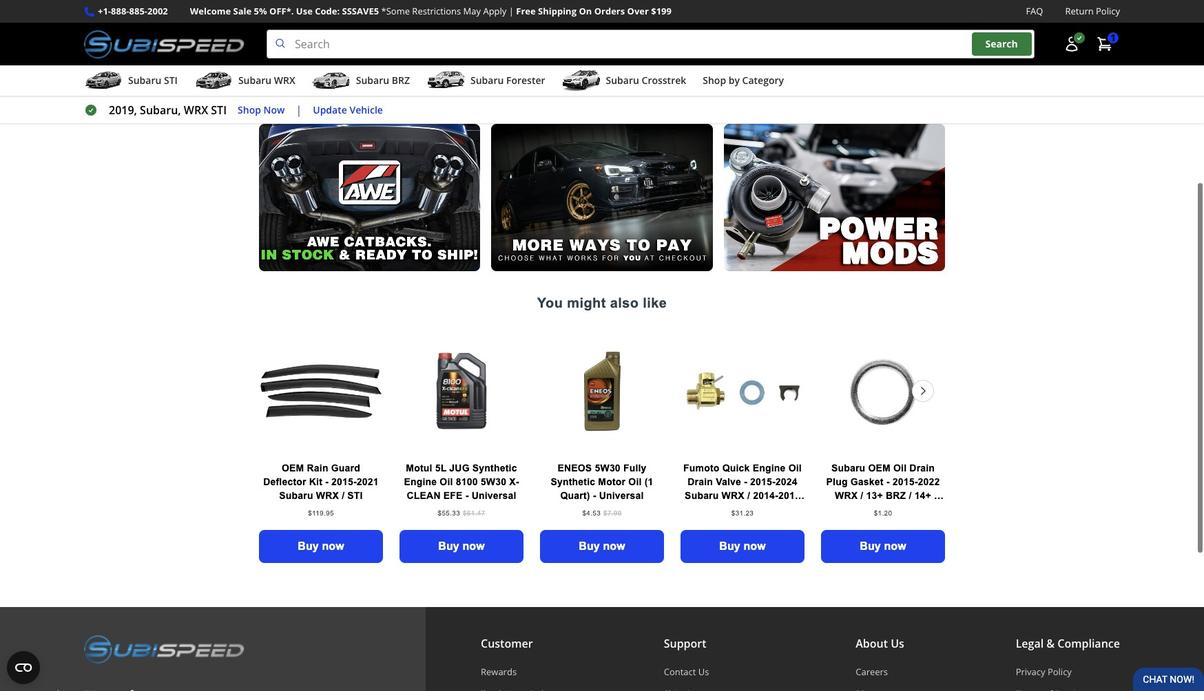 Task type: describe. For each thing, give the bounding box(es) containing it.
a subaru forester thumbnail image image
[[426, 70, 465, 91]]

support
[[664, 637, 707, 652]]

subaru crosstrek button
[[562, 68, 686, 96]]

legal
[[1016, 637, 1044, 652]]

rewards
[[481, 666, 517, 679]]

2019,
[[109, 103, 137, 118]]

1 subispeed logo image from the top
[[84, 30, 245, 59]]

contact
[[664, 666, 696, 679]]

subaru wrx
[[238, 74, 295, 87]]

1 vertical spatial wrx
[[184, 103, 208, 118]]

off*.
[[269, 5, 294, 17]]

1 vertical spatial sti
[[211, 103, 227, 118]]

vehicle
[[350, 103, 383, 116]]

subaru for subaru crosstrek
[[606, 74, 639, 87]]

+1-
[[98, 5, 111, 17]]

+1-888-885-2002 link
[[98, 4, 168, 19]]

sti inside dropdown button
[[164, 74, 178, 87]]

welcome
[[190, 5, 231, 17]]

us for about us
[[891, 637, 904, 652]]

shop for shop by category
[[703, 74, 726, 87]]

policy for privacy policy
[[1048, 666, 1072, 679]]

*some
[[381, 5, 410, 17]]

return policy link
[[1065, 4, 1120, 19]]

subaru forester
[[471, 74, 545, 87]]

&
[[1047, 637, 1055, 652]]

by
[[729, 74, 740, 87]]

careers
[[856, 666, 888, 679]]

subaru for subaru sti
[[128, 74, 161, 87]]

contact us
[[664, 666, 709, 679]]

subaru brz button
[[312, 68, 410, 96]]

$199
[[651, 5, 672, 17]]

shop for shop now
[[238, 103, 261, 116]]

subaru brz
[[356, 74, 410, 87]]

update vehicle
[[313, 103, 383, 116]]

faq
[[1026, 5, 1043, 17]]

sssave5
[[342, 5, 379, 17]]

return
[[1065, 5, 1094, 17]]

privacy policy link
[[1016, 666, 1120, 679]]

2002
[[147, 5, 168, 17]]

subaru for subaru brz
[[356, 74, 389, 87]]

about us
[[856, 637, 904, 652]]

free
[[516, 5, 536, 17]]

use
[[296, 5, 313, 17]]

subaru wrx button
[[194, 68, 295, 96]]

now
[[264, 103, 285, 116]]

5%
[[254, 5, 267, 17]]

code:
[[315, 5, 340, 17]]

0 horizontal spatial |
[[296, 103, 302, 118]]

compliance
[[1058, 637, 1120, 652]]

open widget image
[[7, 652, 40, 685]]

over
[[627, 5, 649, 17]]

restrictions
[[412, 5, 461, 17]]

may
[[463, 5, 481, 17]]

shipping
[[538, 5, 577, 17]]

a subaru brz thumbnail image image
[[312, 70, 350, 91]]

a subaru sti thumbnail image image
[[84, 70, 123, 91]]

update
[[313, 103, 347, 116]]

category
[[742, 74, 784, 87]]



Task type: locate. For each thing, give the bounding box(es) containing it.
1 horizontal spatial policy
[[1096, 5, 1120, 17]]

0 vertical spatial subispeed logo image
[[84, 30, 245, 59]]

rewards link
[[481, 666, 552, 679]]

shop left now
[[238, 103, 261, 116]]

faq link
[[1026, 4, 1043, 19]]

1 vertical spatial shop
[[238, 103, 261, 116]]

2 subispeed logo image from the top
[[84, 635, 245, 664]]

1 vertical spatial policy
[[1048, 666, 1072, 679]]

subaru up shop now
[[238, 74, 272, 87]]

welcome sale 5% off*. use code: sssave5 *some restrictions may apply | free shipping on orders over $199
[[190, 5, 672, 17]]

orders
[[594, 5, 625, 17]]

+1-888-885-2002
[[98, 5, 168, 17]]

apply
[[483, 5, 507, 17]]

1 horizontal spatial |
[[509, 5, 514, 17]]

1 vertical spatial subispeed logo image
[[84, 635, 245, 664]]

1 horizontal spatial sti
[[211, 103, 227, 118]]

policy for return policy
[[1096, 5, 1120, 17]]

contact us link
[[664, 666, 744, 679]]

wrx
[[274, 74, 295, 87], [184, 103, 208, 118]]

policy right privacy
[[1048, 666, 1072, 679]]

| left free
[[509, 5, 514, 17]]

subaru for subaru wrx
[[238, 74, 272, 87]]

button image
[[1064, 36, 1080, 52]]

0 vertical spatial sti
[[164, 74, 178, 87]]

0 horizontal spatial us
[[698, 666, 709, 679]]

shop by category button
[[703, 68, 784, 96]]

sti
[[164, 74, 178, 87], [211, 103, 227, 118]]

sti down a subaru wrx thumbnail image
[[211, 103, 227, 118]]

return policy
[[1065, 5, 1120, 17]]

subaru up subaru,
[[128, 74, 161, 87]]

2019, subaru, wrx sti
[[109, 103, 227, 118]]

subaru forester button
[[426, 68, 545, 96]]

policy
[[1096, 5, 1120, 17], [1048, 666, 1072, 679]]

4 subaru from the left
[[471, 74, 504, 87]]

1 horizontal spatial shop
[[703, 74, 726, 87]]

subispeed logo image
[[84, 30, 245, 59], [84, 635, 245, 664]]

subaru left crosstrek
[[606, 74, 639, 87]]

subaru left forester
[[471, 74, 504, 87]]

a subaru wrx thumbnail image image
[[194, 70, 233, 91]]

|
[[509, 5, 514, 17], [296, 103, 302, 118]]

wrx inside dropdown button
[[274, 74, 295, 87]]

about
[[856, 637, 888, 652]]

customer
[[481, 637, 533, 652]]

0 horizontal spatial sti
[[164, 74, 178, 87]]

subaru for subaru forester
[[471, 74, 504, 87]]

shop
[[703, 74, 726, 87], [238, 103, 261, 116]]

search button
[[972, 33, 1032, 56]]

legal & compliance
[[1016, 637, 1120, 652]]

subaru sti button
[[84, 68, 178, 96]]

search input field
[[267, 30, 1035, 59]]

us right contact
[[698, 666, 709, 679]]

crosstrek
[[642, 74, 686, 87]]

a subaru crosstrek thumbnail image image
[[562, 70, 600, 91]]

policy up 1
[[1096, 5, 1120, 17]]

subaru left brz on the left top
[[356, 74, 389, 87]]

careers link
[[856, 666, 904, 679]]

privacy policy
[[1016, 666, 1072, 679]]

subaru inside dropdown button
[[238, 74, 272, 87]]

us
[[891, 637, 904, 652], [698, 666, 709, 679]]

1 vertical spatial |
[[296, 103, 302, 118]]

subaru sti
[[128, 74, 178, 87]]

0 horizontal spatial policy
[[1048, 666, 1072, 679]]

0 vertical spatial shop
[[703, 74, 726, 87]]

1 button
[[1090, 30, 1120, 58]]

shop now
[[238, 103, 285, 116]]

shop left by
[[703, 74, 726, 87]]

shop by category
[[703, 74, 784, 87]]

1 subaru from the left
[[128, 74, 161, 87]]

1 horizontal spatial us
[[891, 637, 904, 652]]

subaru,
[[140, 103, 181, 118]]

subaru crosstrek
[[606, 74, 686, 87]]

forester
[[506, 74, 545, 87]]

search
[[986, 37, 1018, 51]]

brz
[[392, 74, 410, 87]]

us for contact us
[[698, 666, 709, 679]]

5 subaru from the left
[[606, 74, 639, 87]]

0 vertical spatial policy
[[1096, 5, 1120, 17]]

on
[[579, 5, 592, 17]]

1
[[1111, 31, 1116, 44]]

888-
[[111, 5, 129, 17]]

wrx down a subaru wrx thumbnail image
[[184, 103, 208, 118]]

0 vertical spatial |
[[509, 5, 514, 17]]

privacy
[[1016, 666, 1045, 679]]

wrx up now
[[274, 74, 295, 87]]

1 horizontal spatial wrx
[[274, 74, 295, 87]]

1 vertical spatial us
[[698, 666, 709, 679]]

3 subaru from the left
[[356, 74, 389, 87]]

sale
[[233, 5, 252, 17]]

update vehicle button
[[313, 102, 383, 118]]

885-
[[129, 5, 147, 17]]

us right the about
[[891, 637, 904, 652]]

0 horizontal spatial wrx
[[184, 103, 208, 118]]

0 vertical spatial us
[[891, 637, 904, 652]]

2 subaru from the left
[[238, 74, 272, 87]]

shop inside dropdown button
[[703, 74, 726, 87]]

0 horizontal spatial shop
[[238, 103, 261, 116]]

shop now link
[[238, 102, 285, 118]]

0 vertical spatial wrx
[[274, 74, 295, 87]]

| right now
[[296, 103, 302, 118]]

subaru
[[128, 74, 161, 87], [238, 74, 272, 87], [356, 74, 389, 87], [471, 74, 504, 87], [606, 74, 639, 87]]

sti up 2019, subaru, wrx sti on the top left of the page
[[164, 74, 178, 87]]



Task type: vqa. For each thing, say whether or not it's contained in the screenshot.


